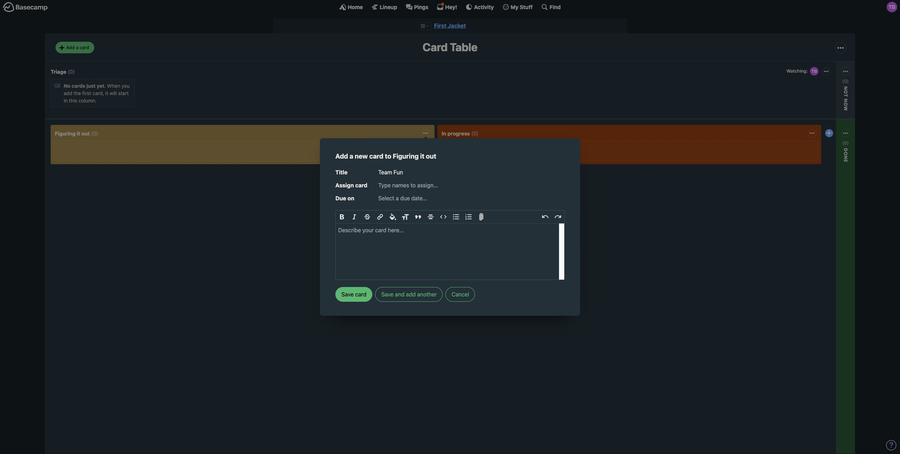 Task type: vqa. For each thing, say whether or not it's contained in the screenshot.
Add related to Add card
yes



Task type: describe. For each thing, give the bounding box(es) containing it.
rename link
[[379, 213, 428, 222]]

due on
[[335, 195, 354, 202]]

this
[[69, 98, 77, 104]]

assign
[[335, 182, 354, 189]]

n o t n o w
[[843, 86, 849, 111]]

add for add a card
[[66, 45, 75, 50]]

save
[[381, 292, 394, 298]]

2 horizontal spatial it
[[420, 153, 424, 160]]

first jacket link
[[434, 23, 466, 29]]

pings
[[414, 4, 428, 10]]

jacket
[[448, 23, 466, 29]]

color it green image
[[387, 177, 393, 182]]

home
[[348, 4, 363, 10]]

in
[[64, 98, 68, 104]]

0 horizontal spatial tyler black image
[[418, 144, 428, 154]]

it inside . when you add the first card, it will start in this column.
[[105, 90, 108, 96]]

and
[[395, 292, 405, 298]]

stuff
[[520, 4, 533, 10]]

figuring it out (0)
[[55, 130, 98, 137]]

a for card
[[76, 45, 78, 50]]

my
[[511, 4, 518, 10]]

color it brown image
[[394, 177, 400, 182]]

(0) up d
[[842, 140, 849, 146]]

add for add a new card to figuring it out
[[335, 153, 348, 160]]

o for n o t n o w
[[843, 90, 849, 94]]

to
[[385, 153, 391, 160]]

find
[[550, 4, 561, 10]]

will
[[110, 90, 117, 96]]

first
[[82, 90, 91, 96]]

Type a card title… text field
[[378, 167, 565, 178]]

first jacket
[[434, 23, 466, 29]]

my stuff
[[511, 4, 533, 10]]

rename
[[380, 215, 399, 221]]

add inside button
[[406, 292, 416, 298]]

Type names to assign… text field
[[378, 181, 565, 190]]

color it purple image
[[415, 169, 421, 174]]

on
[[348, 195, 354, 202]]

w
[[843, 106, 849, 111]]

yet
[[97, 83, 104, 89]]

start
[[118, 90, 129, 96]]

color it white image
[[380, 169, 386, 174]]

the
[[74, 90, 81, 96]]

(0) right triage link
[[68, 68, 75, 75]]

(0) right the 'figuring it out' link
[[91, 130, 98, 137]]

1 vertical spatial figuring
[[393, 153, 419, 160]]

pings button
[[406, 4, 428, 11]]

Select a due date… text field
[[378, 193, 565, 204]]

save and add another button
[[375, 288, 443, 302]]

a for new
[[350, 153, 353, 160]]

color it yellow image
[[387, 169, 393, 174]]

e
[[843, 160, 849, 163]]

0 horizontal spatial figuring
[[55, 130, 75, 137]]

. when you add the first card, it will start in this column.
[[64, 83, 130, 104]]

color it red image
[[401, 169, 407, 174]]

triage link
[[51, 68, 66, 75]]

2 o from the top
[[843, 103, 849, 106]]

first
[[434, 23, 446, 29]]

d o n e
[[843, 148, 849, 163]]

cards
[[72, 83, 85, 89]]

color it blue image
[[380, 177, 386, 182]]

add inside . when you add the first card, it will start in this column.
[[64, 90, 72, 96]]

2 vertical spatial watching:
[[801, 154, 823, 160]]

in progress (0)
[[442, 130, 478, 137]]

home link
[[339, 4, 363, 11]]

1 vertical spatial watching:
[[380, 146, 403, 152]]

table
[[450, 41, 478, 54]]

no
[[64, 83, 70, 89]]

save and add another
[[381, 292, 437, 298]]

card,
[[92, 90, 104, 96]]



Task type: locate. For each thing, give the bounding box(es) containing it.
add
[[64, 90, 72, 96], [406, 292, 416, 298]]

when
[[107, 83, 120, 89]]

it
[[105, 90, 108, 96], [77, 130, 80, 137], [420, 153, 424, 160]]

o up e
[[843, 152, 849, 156]]

assign card
[[335, 182, 367, 189]]

new
[[355, 153, 368, 160]]

1 vertical spatial o
[[843, 103, 849, 106]]

0 vertical spatial figuring
[[55, 130, 75, 137]]

my stuff button
[[502, 4, 533, 11]]

another
[[417, 292, 437, 298]]

1 vertical spatial a
[[350, 153, 353, 160]]

Describe your card here… text field
[[336, 224, 564, 280]]

find button
[[541, 4, 561, 11]]

it up color it purple icon
[[420, 153, 424, 160]]

3 o from the top
[[843, 152, 849, 156]]

2 vertical spatial o
[[843, 152, 849, 156]]

1 vertical spatial add
[[335, 153, 348, 160]]

1 horizontal spatial tyler black image
[[809, 66, 819, 76]]

add up triage (0) on the left top of the page
[[66, 45, 75, 50]]

2 n from the top
[[843, 156, 849, 160]]

triage
[[51, 68, 66, 75]]

1 n from the top
[[843, 99, 849, 103]]

figuring down in
[[55, 130, 75, 137]]

add right and
[[406, 292, 416, 298]]

add up the title
[[335, 153, 348, 160]]

2 vertical spatial add
[[380, 189, 389, 195]]

triage (0)
[[51, 68, 75, 75]]

activity
[[474, 4, 494, 10]]

1 horizontal spatial add
[[335, 153, 348, 160]]

1 horizontal spatial out
[[426, 153, 436, 160]]

card
[[80, 45, 89, 50], [369, 153, 383, 160], [355, 182, 367, 189], [391, 189, 401, 195]]

1 vertical spatial tyler black image
[[418, 144, 428, 154]]

0 vertical spatial tyler black image
[[809, 66, 819, 76]]

due
[[335, 195, 346, 202]]

switch accounts image
[[3, 2, 48, 13]]

d
[[843, 148, 849, 152]]

n down t
[[843, 99, 849, 103]]

option group
[[379, 167, 428, 184]]

2 vertical spatial it
[[420, 153, 424, 160]]

figuring
[[55, 130, 75, 137], [393, 153, 419, 160]]

(0) right the 'progress'
[[471, 130, 478, 137]]

0 horizontal spatial add
[[66, 45, 75, 50]]

0 vertical spatial n
[[843, 99, 849, 103]]

add
[[66, 45, 75, 50], [335, 153, 348, 160], [380, 189, 389, 195]]

1 horizontal spatial add
[[406, 292, 416, 298]]

progress
[[448, 130, 470, 137]]

hey! button
[[437, 4, 457, 11]]

1 vertical spatial it
[[77, 130, 80, 137]]

0 vertical spatial it
[[105, 90, 108, 96]]

column.
[[79, 98, 97, 104]]

n
[[843, 99, 849, 103], [843, 156, 849, 160]]

color it orange image
[[394, 169, 400, 174]]

1 vertical spatial out
[[426, 153, 436, 160]]

1 horizontal spatial a
[[350, 153, 353, 160]]

0 horizontal spatial add
[[64, 90, 72, 96]]

o
[[843, 90, 849, 94], [843, 103, 849, 106], [843, 152, 849, 156]]

0 horizontal spatial a
[[76, 45, 78, 50]]

lineup link
[[371, 4, 397, 11]]

lineup
[[380, 4, 397, 10]]

in progress link
[[442, 130, 470, 137]]

tyler black image
[[809, 66, 819, 76], [418, 144, 428, 154]]

color it pink image
[[408, 169, 414, 174]]

2 horizontal spatial add
[[380, 189, 389, 195]]

a
[[76, 45, 78, 50], [350, 153, 353, 160]]

add a card
[[66, 45, 89, 50]]

add down no on the left top of the page
[[64, 90, 72, 96]]

main element
[[0, 0, 900, 14]]

cancel link
[[446, 288, 475, 302]]

o down t
[[843, 103, 849, 106]]

1 vertical spatial n
[[843, 156, 849, 160]]

out
[[81, 130, 90, 137], [426, 153, 436, 160]]

0 vertical spatial out
[[81, 130, 90, 137]]

hey!
[[445, 4, 457, 10]]

add a new card to figuring it out
[[335, 153, 436, 160]]

it left will
[[105, 90, 108, 96]]

1 o from the top
[[843, 90, 849, 94]]

watching:
[[786, 68, 808, 74], [380, 146, 403, 152], [801, 154, 823, 160]]

0 horizontal spatial out
[[81, 130, 90, 137]]

it down this
[[77, 130, 80, 137]]

1 horizontal spatial figuring
[[393, 153, 419, 160]]

1 vertical spatial add
[[406, 292, 416, 298]]

add card
[[380, 189, 401, 195]]

None submit
[[799, 101, 848, 109], [379, 154, 428, 163], [799, 163, 848, 171], [379, 201, 428, 209], [379, 222, 428, 231], [379, 231, 428, 240], [335, 288, 372, 302], [799, 101, 848, 109], [379, 154, 428, 163], [799, 163, 848, 171], [379, 201, 428, 209], [379, 222, 428, 231], [379, 231, 428, 240], [335, 288, 372, 302]]

1 horizontal spatial it
[[105, 90, 108, 96]]

title
[[335, 169, 348, 176]]

card table
[[423, 41, 478, 54]]

n
[[843, 86, 849, 90]]

o for d o n e
[[843, 152, 849, 156]]

cancel
[[452, 292, 469, 298]]

activity link
[[466, 4, 494, 11]]

you
[[122, 83, 130, 89]]

0 vertical spatial add
[[66, 45, 75, 50]]

(0)
[[68, 68, 75, 75], [842, 78, 849, 84], [91, 130, 98, 137], [471, 130, 478, 137], [842, 140, 849, 146]]

add card link
[[379, 188, 428, 197]]

0 vertical spatial a
[[76, 45, 78, 50]]

(0) up n
[[842, 78, 849, 84]]

add for add card
[[380, 189, 389, 195]]

no cards just yet
[[64, 83, 104, 89]]

just
[[86, 83, 96, 89]]

figuring it out link
[[55, 130, 90, 137]]

0 vertical spatial watching:
[[786, 68, 808, 74]]

tyler black image
[[887, 2, 897, 12]]

t
[[843, 94, 849, 97]]

0 horizontal spatial it
[[77, 130, 80, 137]]

.
[[104, 83, 106, 89]]

add down color it blue icon at the left top
[[380, 189, 389, 195]]

add a card link
[[56, 42, 94, 53]]

0 vertical spatial o
[[843, 90, 849, 94]]

o up the 'w'
[[843, 90, 849, 94]]

card
[[423, 41, 448, 54]]

0 vertical spatial add
[[64, 90, 72, 96]]

figuring up color it red image
[[393, 153, 419, 160]]

n down d
[[843, 156, 849, 160]]

in
[[442, 130, 446, 137]]



